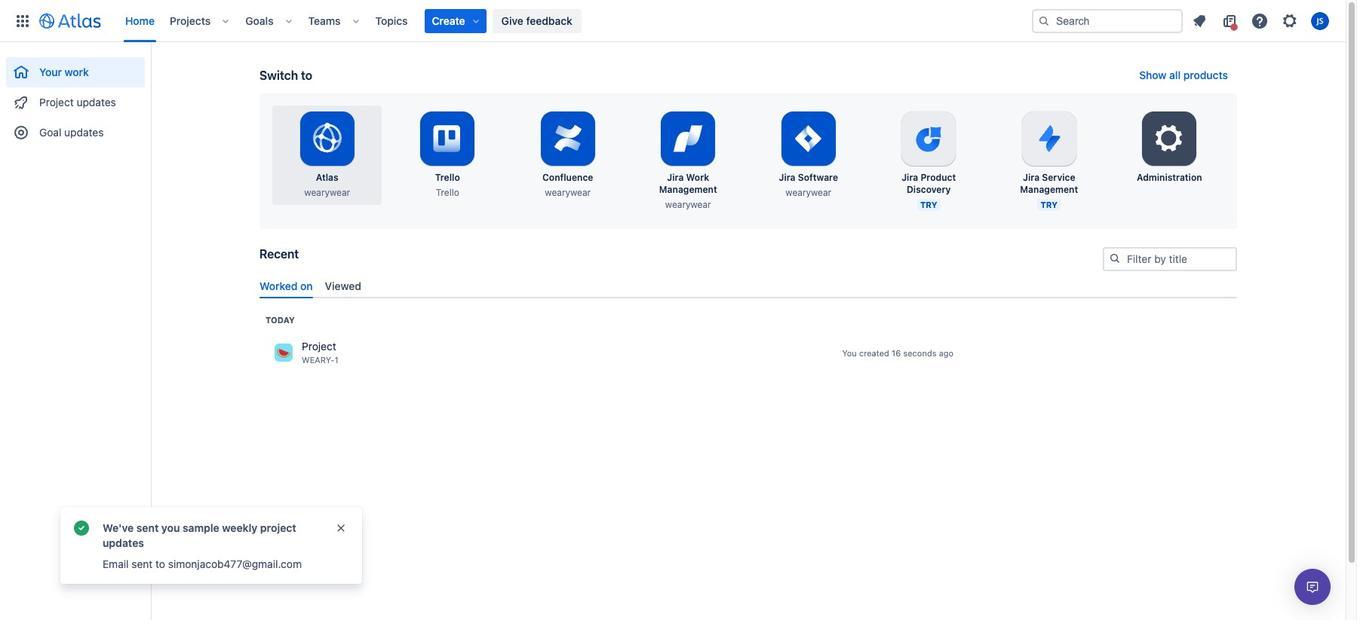Task type: locate. For each thing, give the bounding box(es) containing it.
to down you
[[155, 558, 165, 571]]

confluence
[[542, 172, 593, 183]]

jira up 'discovery' at the top right
[[902, 172, 918, 183]]

2 jira from the left
[[779, 172, 795, 183]]

project for project weary-1
[[302, 340, 336, 353]]

project up weary-
[[302, 340, 336, 353]]

atlas wearywear
[[304, 172, 350, 198]]

1 horizontal spatial to
[[301, 69, 312, 82]]

topics link
[[371, 9, 412, 33]]

administration link
[[1115, 106, 1224, 190]]

sent left you
[[136, 522, 159, 535]]

recent
[[259, 247, 299, 261]]

weary-
[[302, 355, 335, 365]]

wearywear inside confluence wearywear
[[545, 187, 591, 198]]

1 horizontal spatial project
[[302, 340, 336, 353]]

try for service
[[1041, 200, 1058, 210]]

top element
[[9, 0, 1032, 42]]

topics
[[375, 14, 408, 27]]

projects link
[[165, 9, 215, 33]]

1 vertical spatial trello
[[436, 187, 459, 198]]

today heading
[[266, 314, 295, 326]]

to
[[301, 69, 312, 82], [155, 558, 165, 571]]

jira left work on the top right
[[667, 172, 684, 183]]

1 management from the left
[[659, 184, 717, 195]]

created
[[859, 348, 889, 358]]

1 horizontal spatial try
[[1041, 200, 1058, 210]]

1 jira from the left
[[667, 172, 684, 183]]

project
[[39, 96, 74, 109], [302, 340, 336, 353]]

to right 'switch'
[[301, 69, 312, 82]]

your
[[39, 66, 62, 78]]

jira for software
[[779, 172, 795, 183]]

0 vertical spatial project
[[39, 96, 74, 109]]

0 vertical spatial settings image
[[1281, 12, 1299, 30]]

sent for email
[[131, 558, 153, 571]]

1 try from the left
[[920, 200, 937, 210]]

sent inside the we've sent you sample weekly project updates
[[136, 522, 159, 535]]

1 horizontal spatial settings image
[[1281, 12, 1299, 30]]

0 horizontal spatial settings image
[[1151, 121, 1187, 157]]

open intercom messenger image
[[1303, 579, 1322, 597]]

project weary-1
[[302, 340, 338, 365]]

wearywear
[[304, 187, 350, 198], [545, 187, 591, 198], [785, 187, 831, 198], [665, 199, 711, 210]]

management down work on the top right
[[659, 184, 717, 195]]

software
[[798, 172, 838, 183]]

project inside group
[[39, 96, 74, 109]]

1 vertical spatial updates
[[64, 126, 104, 139]]

switch to
[[259, 69, 312, 82]]

wearywear down work on the top right
[[665, 199, 711, 210]]

1 horizontal spatial management
[[1020, 184, 1078, 195]]

try inside jira product discovery try
[[920, 200, 937, 210]]

wearywear down atlas
[[304, 187, 350, 198]]

home
[[125, 14, 155, 27]]

jira inside jira service management try
[[1023, 172, 1039, 183]]

jira for service
[[1023, 172, 1039, 183]]

settings image left account image
[[1281, 12, 1299, 30]]

0 horizontal spatial management
[[659, 184, 717, 195]]

product
[[921, 172, 956, 183]]

0 vertical spatial to
[[301, 69, 312, 82]]

management down the service
[[1020, 184, 1078, 195]]

trello
[[435, 172, 460, 183], [436, 187, 459, 198]]

banner
[[0, 0, 1346, 42]]

jira
[[667, 172, 684, 183], [779, 172, 795, 183], [902, 172, 918, 183], [1023, 172, 1039, 183]]

sent
[[136, 522, 159, 535], [131, 558, 153, 571]]

discovery
[[907, 184, 951, 195]]

administration
[[1137, 172, 1202, 183]]

email
[[103, 558, 129, 571]]

1 vertical spatial project
[[302, 340, 336, 353]]

help image
[[1251, 12, 1269, 30]]

wearywear down confluence
[[545, 187, 591, 198]]

email sent to simonjacob477@gmail.com
[[103, 558, 302, 571]]

settings image up administration
[[1151, 121, 1187, 157]]

wearywear down the software
[[785, 187, 831, 198]]

jira inside jira software wearywear
[[779, 172, 795, 183]]

updates
[[77, 96, 116, 109], [64, 126, 104, 139], [103, 537, 144, 550]]

simonjacob477@gmail.com
[[168, 558, 302, 571]]

settings image
[[1281, 12, 1299, 30], [1151, 121, 1187, 157]]

try down the service
[[1041, 200, 1058, 210]]

management for service
[[1020, 184, 1078, 195]]

0 horizontal spatial project
[[39, 96, 74, 109]]

goals
[[245, 14, 274, 27]]

account image
[[1311, 12, 1329, 30]]

group
[[6, 42, 145, 152]]

work
[[686, 172, 709, 183]]

dismiss image
[[335, 523, 347, 535]]

1 vertical spatial sent
[[131, 558, 153, 571]]

3 jira from the left
[[902, 172, 918, 183]]

updates down "work"
[[77, 96, 116, 109]]

2 try from the left
[[1041, 200, 1058, 210]]

0 horizontal spatial to
[[155, 558, 165, 571]]

show
[[1139, 69, 1167, 81]]

tab list containing worked on
[[253, 274, 1243, 299]]

1 vertical spatial settings image
[[1151, 121, 1187, 157]]

jira for work
[[667, 172, 684, 183]]

jira inside jira product discovery try
[[902, 172, 918, 183]]

1
[[335, 355, 338, 365]]

jira product discovery try
[[902, 172, 956, 210]]

jira inside "jira work management wearywear"
[[667, 172, 684, 183]]

project inside project weary-1
[[302, 340, 336, 353]]

sent right email
[[131, 558, 153, 571]]

updates down project updates on the left of page
[[64, 126, 104, 139]]

management for work
[[659, 184, 717, 195]]

try down 'discovery' at the top right
[[920, 200, 937, 210]]

jira left the service
[[1023, 172, 1039, 183]]

project
[[260, 522, 296, 535]]

create button
[[424, 9, 486, 33]]

group containing your work
[[6, 42, 145, 152]]

management
[[659, 184, 717, 195], [1020, 184, 1078, 195]]

project updates
[[39, 96, 116, 109]]

you
[[161, 522, 180, 535]]

worked
[[259, 280, 298, 292]]

updates down we've
[[103, 537, 144, 550]]

tab list
[[253, 274, 1243, 299]]

try
[[920, 200, 937, 210], [1041, 200, 1058, 210]]

0 vertical spatial sent
[[136, 522, 159, 535]]

2 management from the left
[[1020, 184, 1078, 195]]

0 horizontal spatial try
[[920, 200, 937, 210]]

jira left the software
[[779, 172, 795, 183]]

0 vertical spatial updates
[[77, 96, 116, 109]]

try for product
[[920, 200, 937, 210]]

Filter by title field
[[1104, 249, 1236, 270]]

teams
[[308, 14, 341, 27]]

show all products button
[[1130, 66, 1237, 84]]

2 vertical spatial updates
[[103, 537, 144, 550]]

weekly
[[222, 522, 257, 535]]

try inside jira service management try
[[1041, 200, 1058, 210]]

you
[[842, 348, 857, 358]]

project down your
[[39, 96, 74, 109]]

notifications image
[[1190, 12, 1208, 30]]

4 jira from the left
[[1023, 172, 1039, 183]]



Task type: vqa. For each thing, say whether or not it's contained in the screenshot.
rightmost list
no



Task type: describe. For each thing, give the bounding box(es) containing it.
updates for project updates
[[77, 96, 116, 109]]

wearywear inside jira software wearywear
[[785, 187, 831, 198]]

give feedback button
[[492, 9, 581, 33]]

today
[[266, 315, 295, 325]]

seconds
[[903, 348, 936, 358]]

trello trello
[[435, 172, 460, 198]]

updates inside the we've sent you sample weekly project updates
[[103, 537, 144, 550]]

1 vertical spatial to
[[155, 558, 165, 571]]

trello inside trello trello
[[436, 187, 459, 198]]

ago
[[939, 348, 954, 358]]

jira work management wearywear
[[659, 172, 717, 210]]

search image
[[1038, 15, 1050, 27]]

give
[[501, 14, 523, 27]]

we've sent you sample weekly project updates
[[103, 522, 296, 550]]

sample
[[183, 522, 219, 535]]

give feedback
[[501, 14, 572, 27]]

sent for we've
[[136, 522, 159, 535]]

Search field
[[1032, 9, 1183, 33]]

show all products
[[1139, 69, 1228, 81]]

goal updates link
[[6, 118, 145, 148]]

viewed
[[325, 280, 361, 292]]

jira for product
[[902, 172, 918, 183]]

atlas
[[316, 172, 338, 183]]

home link
[[121, 9, 159, 33]]

create
[[432, 14, 465, 27]]

16
[[892, 348, 901, 358]]

jira software wearywear
[[779, 172, 838, 198]]

switch to... image
[[14, 12, 32, 30]]

we've
[[103, 522, 134, 535]]

banner containing home
[[0, 0, 1346, 42]]

search image
[[1109, 253, 1121, 265]]

feedback
[[526, 14, 572, 27]]

wearywear inside "jira work management wearywear"
[[665, 199, 711, 210]]

all
[[1169, 69, 1181, 81]]

settings image inside administration link
[[1151, 121, 1187, 157]]

worked on
[[259, 280, 313, 292]]

your work
[[39, 66, 89, 78]]

goal updates
[[39, 126, 104, 139]]

projects
[[170, 14, 211, 27]]

on
[[300, 280, 313, 292]]

service
[[1042, 172, 1075, 183]]

goal
[[39, 126, 61, 139]]

work
[[65, 66, 89, 78]]

project for project updates
[[39, 96, 74, 109]]

goals link
[[241, 9, 278, 33]]

jira service management try
[[1020, 172, 1078, 210]]

updates for goal updates
[[64, 126, 104, 139]]

project updates link
[[6, 88, 145, 118]]

teams link
[[304, 9, 345, 33]]

switch
[[259, 69, 298, 82]]

0 vertical spatial trello
[[435, 172, 460, 183]]

confluence wearywear
[[542, 172, 593, 198]]

products
[[1183, 69, 1228, 81]]

your work link
[[6, 57, 145, 88]]

townsquare image
[[275, 344, 293, 362]]

you created 16 seconds ago
[[842, 348, 954, 358]]



